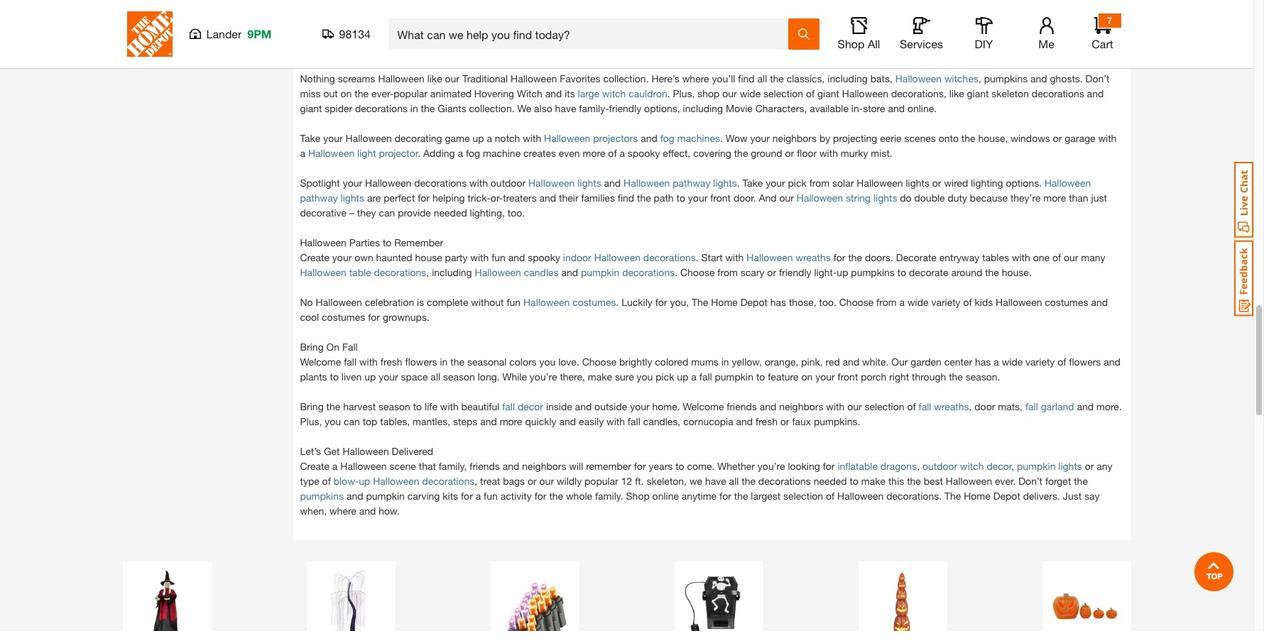Task type: vqa. For each thing, say whether or not it's contained in the screenshot.
Digital
no



Task type: locate. For each thing, give the bounding box(es) containing it.
through
[[912, 371, 947, 383]]

collection. up the large witch cauldron link
[[604, 72, 649, 85]]

1 vertical spatial skeleton,
[[647, 475, 687, 487]]

halloween up perfect
[[365, 177, 412, 189]]

to left the liven
[[330, 371, 339, 383]]

popular left animated
[[394, 87, 428, 99]]

treat
[[480, 475, 500, 487]]

the left the harvest
[[327, 401, 341, 413]]

needed inside do double duty because they're more than just decorative – they can provide needed lighting, too.
[[434, 207, 467, 219]]

from down doors.
[[877, 296, 897, 308]]

a inside . luckily for you, the home depot has those, too. choose from a wide variety of kids halloween costumes and cool costumes for grownups.
[[900, 296, 905, 308]]

the left path on the right
[[637, 192, 651, 204]]

1 vertical spatial large
[[578, 87, 600, 99]]

the home depot logo image
[[127, 11, 172, 57]]

fun inside halloween parties to remember create your own haunted house party with fun and spooky indoor halloween decorations . start with halloween wreaths for the doors. decorate entryway tables with one of our many halloween table decorations , including halloween candles and pumpkin decorations . choose from scary or friendly light-up pumpkins to decorate around the house.
[[492, 252, 506, 264]]

1 vertical spatial giants
[[438, 102, 467, 114]]

0 vertical spatial friendly
[[609, 102, 642, 114]]

halloween up spotlight
[[308, 147, 355, 159]]

skeleton, inside blow-up halloween decorations , treat bags or our wildly popular 12 ft. skeleton, we have all the decorations needed to make this the best halloween ever. don't forget the pumpkins
[[647, 475, 687, 487]]

halloween down top
[[343, 445, 389, 458]]

0 vertical spatial find
[[738, 72, 755, 85]]

to down several
[[394, 28, 403, 40]]

0 vertical spatial needed
[[434, 207, 467, 219]]

looking down faux
[[788, 460, 820, 472]]

2 vertical spatial have
[[705, 475, 727, 487]]

2 horizontal spatial wide
[[1002, 356, 1023, 368]]

0 horizontal spatial over
[[730, 43, 750, 55]]

like
[[427, 72, 442, 85], [950, 87, 965, 99]]

popular inside blow-up halloween decorations , treat bags or our wildly popular 12 ft. skeleton, we have all the decorations needed to make this the best halloween ever. don't forget the pumpkins
[[585, 475, 619, 487]]

season inside bring on fall welcome fall with fresh flowers in the seasonal colors you love. choose brightly colored mums in yellow, orange, pink, red and white. our garden center has a wide variety of flowers and plants to liven up your space all season long. while you're there, make sure you pick up a fall pumpkin to feature on your front porch right through the season.
[[443, 371, 475, 383]]

2 horizontal spatial front
[[838, 371, 859, 383]]

pathway inside halloween pathway lights
[[300, 192, 338, 204]]

for right kits
[[461, 490, 473, 502]]

your left "space"
[[379, 371, 398, 383]]

remember
[[394, 237, 444, 249]]

halloween table decorations link
[[300, 266, 427, 279]]

decorations left start
[[644, 252, 696, 264]]

home right you,
[[711, 296, 738, 308]]

costumes down one on the top right
[[1045, 296, 1089, 308]]

of
[[418, 13, 427, 25], [1105, 13, 1113, 25], [654, 28, 663, 40], [806, 87, 815, 99], [608, 147, 617, 159], [1053, 252, 1062, 264], [964, 296, 972, 308], [1058, 356, 1067, 368], [908, 401, 916, 413], [322, 475, 331, 487], [826, 490, 835, 502]]

0 horizontal spatial 12
[[621, 475, 633, 487]]

pumpkins
[[985, 72, 1028, 85], [851, 266, 895, 279], [300, 490, 344, 502]]

up inside blow-up halloween decorations , treat bags or our wildly popular 12 ft. skeleton, we have all the decorations needed to make this the best halloween ever. don't forget the pumpkins
[[359, 475, 370, 487]]

0 horizontal spatial pathway
[[300, 192, 338, 204]]

0 vertical spatial from
[[810, 177, 830, 189]]

beautiful
[[462, 401, 500, 413]]

can
[[379, 207, 395, 219], [344, 416, 360, 428]]

0 horizontal spatial into
[[320, 28, 336, 40]]

your
[[461, 28, 480, 40], [323, 132, 343, 144], [751, 132, 770, 144], [343, 177, 362, 189], [766, 177, 786, 189], [688, 192, 708, 204], [332, 252, 352, 264], [379, 371, 398, 383], [816, 371, 835, 383], [630, 401, 650, 413]]

1 horizontal spatial giants
[[598, 43, 627, 55]]

feedback link image
[[1235, 240, 1254, 317]]

1 vertical spatial fun
[[507, 296, 521, 308]]

options,
[[644, 102, 680, 114]]

giants down animated
[[438, 102, 467, 114]]

bones
[[1052, 0, 1080, 10]]

our inside '. plus, shop our wide selection of giant halloween decorations, like giant skeleton decorations and giant spider decorations in the giants collection. we also have family-friendly options, including movie characters, available in-store and online.'
[[723, 87, 737, 99]]

welcome up the "cornucopia"
[[683, 401, 724, 413]]

0 horizontal spatial needed
[[434, 207, 467, 219]]

faux
[[792, 416, 811, 428]]

flowers up "space"
[[405, 356, 437, 368]]

on
[[341, 87, 352, 99], [802, 371, 813, 383]]

0 vertical spatial large
[[447, 13, 469, 25]]

have down its
[[555, 102, 577, 114]]

large up family- at left
[[578, 87, 600, 99]]

you're inside bring on fall welcome fall with fresh flowers in the seasonal colors you love. choose brightly colored mums in yellow, orange, pink, red and white. our garden center has a wide variety of flowers and plants to liven up your space all season long. while you're there, make sure you pick up a fall pumpkin to feature on your front porch right through the season.
[[530, 371, 557, 383]]

fresh inside and more. plus, you can top tables, mantles, steps and more quickly and easily with fall candles, cornucopia and fresh or faux pumpkins.
[[756, 416, 778, 428]]

a down get
[[332, 460, 338, 472]]

will up wildly
[[569, 460, 584, 472]]

2 flowers from the left
[[1070, 356, 1102, 368]]

1 vertical spatial like
[[950, 87, 965, 99]]

decorate
[[909, 266, 949, 279]]

have inside '. plus, shop our wide selection of giant halloween decorations, like giant skeleton decorations and giant spider decorations in the giants collection. we also have family-friendly options, including movie characters, available in-store and online.'
[[555, 102, 577, 114]]

decor up ever.
[[987, 460, 1012, 472]]

2 vertical spatial pumpkins
[[300, 490, 344, 502]]

including the 12-foot skeleton, along with realistic-looking coffins and tombstones, designed to evoke a sense of fear into all that dare to venture into your front yard. experience the scarier side of the swamp, with our new bayou-inspired dead water collection, featuring the swamp witch and the marsh monster. go even bigger this year with new additions to our giants collection, standing at over 13 feet tall and over 12 feet wide.
[[300, 13, 1113, 55]]

on
[[327, 341, 340, 353]]

delivered
[[392, 445, 433, 458]]

0 horizontal spatial don't
[[1019, 475, 1043, 487]]

our up the "favorites"
[[581, 43, 596, 55]]

are
[[367, 192, 381, 204]]

,
[[979, 72, 982, 85], [427, 266, 429, 279], [969, 401, 972, 413], [917, 460, 920, 472], [1012, 460, 1015, 472], [475, 475, 478, 487]]

online
[[653, 490, 679, 502]]

2 horizontal spatial costumes
[[1045, 296, 1089, 308]]

fun
[[492, 252, 506, 264], [507, 296, 521, 308], [484, 490, 498, 502]]

too.
[[508, 207, 525, 219], [820, 296, 837, 308]]

1 vertical spatial on
[[802, 371, 813, 383]]

the down the outdoor witch decor link
[[945, 490, 962, 502]]

1 vertical spatial find
[[618, 192, 635, 204]]

along
[[752, 13, 776, 25]]

the inside . luckily for you, the home depot has those, too. choose from a wide variety of kids halloween costumes and cool costumes for grownups.
[[692, 296, 709, 308]]

mums
[[691, 356, 719, 368]]

including inside halloween parties to remember create your own haunted house party with fun and spooky indoor halloween decorations . start with halloween wreaths for the doors. decorate entryway tables with one of our many halloween table decorations , including halloween candles and pumpkin decorations . choose from scary or friendly light-up pumpkins to decorate around the house.
[[432, 266, 472, 279]]

curated
[[483, 0, 517, 10]]

outdoor halloween decorations image
[[314, 569, 388, 632]]

0 vertical spatial pick
[[788, 177, 807, 189]]

collection,
[[904, 28, 951, 40]]

pumpkins inside , pumpkins and ghosts. don't miss out on the ever-popular animated hovering witch and its
[[985, 72, 1028, 85]]

1 vertical spatial selection
[[865, 401, 905, 413]]

2 vertical spatial front
[[838, 371, 859, 383]]

0 horizontal spatial where
[[330, 505, 357, 517]]

make
[[588, 371, 613, 383], [862, 475, 886, 487]]

their
[[559, 192, 579, 204]]

this inside including the 12-foot skeleton, along with realistic-looking coffins and tombstones, designed to evoke a sense of fear into all that dare to venture into your front yard. experience the scarier side of the swamp, with our new bayou-inspired dead water collection, featuring the swamp witch and the marsh monster. go even bigger this year with new additions to our giants collection, standing at over 13 feet tall and over 12 feet wide.
[[443, 43, 459, 55]]

more for more.
[[500, 416, 523, 428]]

0 horizontal spatial make
[[588, 371, 613, 383]]

1 vertical spatial welcome
[[683, 401, 724, 413]]

1 horizontal spatial have
[[555, 102, 577, 114]]

of left kids
[[964, 296, 972, 308]]

wide inside bring on fall welcome fall with fresh flowers in the seasonal colors you love. choose brightly colored mums in yellow, orange, pink, red and white. our garden center has a wide variety of flowers and plants to liven up your space all season long. while you're there, make sure you pick up a fall pumpkin to feature on your front porch right through the season.
[[1002, 356, 1023, 368]]

1 vertical spatial don't
[[1019, 475, 1043, 487]]

, inside , pumpkins and ghosts. don't miss out on the ever-popular animated hovering witch and its
[[979, 72, 982, 85]]

lights inside halloween pathway lights
[[341, 192, 364, 204]]

large witch cauldron link
[[578, 87, 668, 99]]

giants inside '. plus, shop our wide selection of giant halloween decorations, like giant skeleton decorations and giant spider decorations in the giants collection. we also have family-friendly options, including movie characters, available in-store and online.'
[[438, 102, 467, 114]]

you're up largest
[[758, 460, 785, 472]]

pathway
[[673, 177, 711, 189], [300, 192, 338, 204]]

light-
[[815, 266, 837, 279]]

of inside if you have a specific theme in mind, our curated halloween themes will help you put together the look and feel that you're trying to achieve. the always popular grave & bones collection features several of our
[[418, 13, 427, 25]]

or inside halloween parties to remember create your own haunted house party with fun and spooky indoor halloween decorations . start with halloween wreaths for the doors. decorate entryway tables with one of our many halloween table decorations , including halloween candles and pumpkin decorations . choose from scary or friendly light-up pumpkins to decorate around the house.
[[768, 266, 777, 279]]

needed inside blow-up halloween decorations , treat bags or our wildly popular 12 ft. skeleton, we have all the decorations needed to make this the best halloween ever. don't forget the pumpkins
[[814, 475, 847, 487]]

this inside blow-up halloween decorations , treat bags or our wildly popular 12 ft. skeleton, we have all the decorations needed to make this the best halloween ever. don't forget the pumpkins
[[889, 475, 905, 487]]

bring inside bring on fall welcome fall with fresh flowers in the seasonal colors you love. choose brightly colored mums in yellow, orange, pink, red and white. our garden center has a wide variety of flowers and plants to liven up your space all season long. while you're there, make sure you pick up a fall pumpkin to feature on your front porch right through the season.
[[300, 341, 324, 353]]

1 horizontal spatial large
[[578, 87, 600, 99]]

of inside '. plus, shop our wide selection of giant halloween decorations, like giant skeleton decorations and giant spider decorations in the giants collection. we also have family-friendly options, including movie characters, available in-store and online.'
[[806, 87, 815, 99]]

or inside blow-up halloween decorations , treat bags or our wildly popular 12 ft. skeleton, we have all the decorations needed to make this the best halloween ever. don't forget the pumpkins
[[528, 475, 537, 487]]

0 horizontal spatial depot
[[741, 296, 768, 308]]

that for you're
[[795, 0, 813, 10]]

decorations up kits
[[422, 475, 475, 487]]

.
[[668, 87, 670, 99], [720, 132, 723, 144], [418, 147, 421, 159], [737, 177, 740, 189], [696, 252, 699, 264], [675, 266, 678, 279], [616, 296, 619, 308]]

of right largest
[[826, 490, 835, 502]]

more inside do double duty because they're more than just decorative – they can provide needed lighting, too.
[[1044, 192, 1067, 204]]

create inside halloween parties to remember create your own haunted house party with fun and spooky indoor halloween decorations . start with halloween wreaths for the doors. decorate entryway tables with one of our many halloween table decorations , including halloween candles and pumpkin decorations . choose from scary or friendly light-up pumpkins to decorate around the house.
[[300, 252, 330, 264]]

collection. down hovering on the left top of the page
[[469, 102, 515, 114]]

. down here's
[[668, 87, 670, 99]]

red
[[826, 356, 840, 368]]

1 horizontal spatial make
[[862, 475, 886, 487]]

and left more.
[[1077, 401, 1094, 413]]

2 into from the left
[[442, 28, 458, 40]]

1 horizontal spatial where
[[683, 72, 709, 85]]

no
[[300, 296, 313, 308]]

the inside if you have a specific theme in mind, our curated halloween themes will help you put together the look and feel that you're trying to achieve. the always popular grave & bones collection features several of our
[[719, 0, 733, 10]]

our
[[465, 0, 480, 10], [430, 13, 444, 25], [741, 28, 756, 40], [581, 43, 596, 55], [445, 72, 460, 85], [723, 87, 737, 99], [780, 192, 794, 204], [1064, 252, 1079, 264], [848, 401, 862, 413], [540, 475, 554, 487]]

decor up quickly
[[518, 401, 544, 413]]

1 horizontal spatial needed
[[814, 475, 847, 487]]

2 horizontal spatial from
[[877, 296, 897, 308]]

plants
[[300, 371, 327, 383]]

welcome up plants
[[300, 356, 341, 368]]

2 horizontal spatial popular
[[977, 0, 1011, 10]]

0 vertical spatial fog
[[661, 132, 675, 144]]

to inside blow-up halloween decorations , treat bags or our wildly popular 12 ft. skeleton, we have all the decorations needed to make this the best halloween ever. don't forget the pumpkins
[[850, 475, 859, 487]]

mind,
[[438, 0, 463, 10]]

0 vertical spatial wide
[[740, 87, 761, 99]]

1 horizontal spatial season
[[443, 371, 475, 383]]

0 vertical spatial giants
[[598, 43, 627, 55]]

2 vertical spatial fun
[[484, 490, 498, 502]]

0 horizontal spatial giants
[[438, 102, 467, 114]]

1 create from the top
[[300, 252, 330, 264]]

fun for activity
[[484, 490, 498, 502]]

variety inside bring on fall welcome fall with fresh flowers in the seasonal colors you love. choose brightly colored mums in yellow, orange, pink, red and white. our garden center has a wide variety of flowers and plants to liven up your space all season long. while you're there, make sure you pick up a fall pumpkin to feature on your front porch right through the season.
[[1026, 356, 1055, 368]]

have inside if you have a specific theme in mind, our curated halloween themes will help you put together the look and feel that you're trying to achieve. the always popular grave & bones collection features several of our
[[327, 0, 349, 10]]

1 horizontal spatial over
[[821, 43, 840, 55]]

out
[[324, 87, 338, 99]]

1 vertical spatial from
[[718, 266, 738, 279]]

skeleton, inside including the 12-foot skeleton, along with realistic-looking coffins and tombstones, designed to evoke a sense of fear into all that dare to venture into your front yard. experience the scarier side of the swamp, with our new bayou-inspired dead water collection, featuring the swamp witch and the marsh monster. go even bigger this year with new additions to our giants collection, standing at over 13 feet tall and over 12 feet wide.
[[709, 13, 749, 25]]

fun for halloween
[[507, 296, 521, 308]]

those,
[[789, 296, 817, 308]]

ever.
[[995, 475, 1016, 487]]

lights
[[578, 177, 602, 189], [714, 177, 737, 189], [906, 177, 930, 189], [341, 192, 364, 204], [874, 192, 898, 204], [1059, 460, 1083, 472]]

and up easily
[[575, 401, 592, 413]]

fall left candles,
[[628, 416, 641, 428]]

. plus, shop our wide selection of giant halloween decorations, like giant skeleton decorations and giant spider decorations in the giants collection. we also have family-friendly options, including movie characters, available in-store and online.
[[300, 87, 1104, 114]]

shop inside button
[[838, 37, 865, 50]]

halloween inside . luckily for you, the home depot has those, too. choose from a wide variety of kids halloween costumes and cool costumes for grownups.
[[996, 296, 1043, 308]]

1 horizontal spatial depot
[[994, 490, 1021, 502]]

halloween down house.
[[996, 296, 1043, 308]]

depot inside . luckily for you, the home depot has those, too. choose from a wide variety of kids halloween costumes and cool costumes for grownups.
[[741, 296, 768, 308]]

mantles,
[[413, 416, 451, 428]]

in inside '. plus, shop our wide selection of giant halloween decorations, like giant skeleton decorations and giant spider decorations in the giants collection. we also have family-friendly options, including movie characters, available in-store and online.'
[[411, 102, 418, 114]]

2 horizontal spatial the
[[945, 490, 962, 502]]

0 vertical spatial collection.
[[604, 72, 649, 85]]

your left own
[[332, 252, 352, 264]]

outdoor down curated
[[472, 13, 507, 25]]

, inside halloween parties to remember create your own haunted house party with fun and spooky indoor halloween decorations . start with halloween wreaths for the doors. decorate entryway tables with one of our many halloween table decorations , including halloween candles and pumpkin decorations . choose from scary or friendly light-up pumpkins to decorate around the house.
[[427, 266, 429, 279]]

wreaths inside halloween parties to remember create your own haunted house party with fun and spooky indoor halloween decorations . start with halloween wreaths for the doors. decorate entryway tables with one of our many halloween table decorations , including halloween candles and pumpkin decorations . choose from scary or friendly light-up pumpkins to decorate around the house.
[[796, 252, 831, 264]]

witches
[[945, 72, 979, 85]]

plus, up let's
[[300, 416, 322, 428]]

eerie
[[880, 132, 902, 144]]

collection,
[[630, 43, 675, 55]]

a down decorate
[[900, 296, 905, 308]]

all
[[868, 37, 881, 50]]

0 horizontal spatial the
[[692, 296, 709, 308]]

and left their
[[540, 192, 556, 204]]

popular inside , pumpkins and ghosts. don't miss out on the ever-popular animated hovering witch and its
[[394, 87, 428, 99]]

0 horizontal spatial large
[[447, 13, 469, 25]]

blow-
[[334, 475, 359, 487]]

1 vertical spatial decor
[[987, 460, 1012, 472]]

giant down miss
[[300, 102, 322, 114]]

features
[[346, 13, 381, 25]]

bring for bring on fall welcome fall with fresh flowers in the seasonal colors you love. choose brightly colored mums in yellow, orange, pink, red and white. our garden center has a wide variety of flowers and plants to liven up your space all season long. while you're there, make sure you pick up a fall pumpkin to feature on your front porch right through the season.
[[300, 341, 324, 353]]

the left the scarier
[[584, 28, 598, 40]]

pumpkin inside halloween parties to remember create your own haunted house party with fun and spooky indoor halloween decorations . start with halloween wreaths for the doors. decorate entryway tables with one of our many halloween table decorations , including halloween candles and pumpkin decorations . choose from scary or friendly light-up pumpkins to decorate around the house.
[[581, 266, 620, 279]]

. left wow in the right top of the page
[[720, 132, 723, 144]]

of inside . luckily for you, the home depot has those, too. choose from a wide variety of kids halloween costumes and cool costumes for grownups.
[[964, 296, 972, 308]]

of inside and pumpkin carving kits for a fun activity for the whole family. shop online anytime for the largest selection of halloween decorations. the home depot delivers. just say when, where and how.
[[826, 490, 835, 502]]

diy
[[975, 37, 994, 50]]

decorations.
[[887, 490, 942, 502]]

has left those,
[[771, 296, 787, 308]]

0 vertical spatial witch
[[602, 87, 626, 99]]

like inside '. plus, shop our wide selection of giant halloween decorations, like giant skeleton decorations and giant spider decorations in the giants collection. we also have family-friendly options, including movie characters, available in-store and online.'
[[950, 87, 965, 99]]

spooky
[[628, 147, 660, 159], [528, 252, 561, 264]]

that down delivered
[[419, 460, 436, 472]]

1 vertical spatial shop
[[626, 490, 650, 502]]

welcome inside bring on fall welcome fall with fresh flowers in the seasonal colors you love. choose brightly colored mums in yellow, orange, pink, red and white. our garden center has a wide variety of flowers and plants to liven up your space all season long. while you're there, make sure you pick up a fall pumpkin to feature on your front porch right through the season.
[[300, 356, 341, 368]]

right
[[890, 371, 910, 383]]

with down the outside
[[607, 416, 625, 428]]

halloween up yard.
[[509, 13, 556, 25]]

1 bring from the top
[[300, 341, 324, 353]]

cornucopia
[[684, 416, 734, 428]]

create up 'no'
[[300, 252, 330, 264]]

popular down remember
[[585, 475, 619, 487]]

pathway down spotlight
[[300, 192, 338, 204]]

0 horizontal spatial season
[[379, 401, 411, 413]]

1 horizontal spatial welcome
[[683, 401, 724, 413]]

all inside bring on fall welcome fall with fresh flowers in the seasonal colors you love. choose brightly colored mums in yellow, orange, pink, red and white. our garden center has a wide variety of flowers and plants to liven up your space all season long. while you're there, make sure you pick up a fall pumpkin to feature on your front porch right through the season.
[[431, 371, 441, 383]]

shop inside and pumpkin carving kits for a fun activity for the whole family. shop online anytime for the largest selection of halloween decorations. the home depot delivers. just say when, where and how.
[[626, 490, 650, 502]]

new down yard.
[[504, 43, 523, 55]]

grownups.
[[383, 311, 430, 323]]

1 horizontal spatial like
[[950, 87, 965, 99]]

witch down door
[[961, 460, 984, 472]]

7
[[1108, 15, 1113, 26]]

fresh left faux
[[756, 416, 778, 428]]

friendly inside halloween parties to remember create your own haunted house party with fun and spooky indoor halloween decorations . start with halloween wreaths for the doors. decorate entryway tables with one of our many halloween table decorations , including halloween candles and pumpkin decorations . choose from scary or friendly light-up pumpkins to decorate around the house.
[[779, 266, 812, 279]]

0 vertical spatial more
[[583, 147, 606, 159]]

pumpkins down doors.
[[851, 266, 895, 279]]

1 halloween pathway lights link from the left
[[300, 177, 1092, 204]]

0 vertical spatial this
[[443, 43, 459, 55]]

including inside including the 12-foot skeleton, along with realistic-looking coffins and tombstones, designed to evoke a sense of fear into all that dare to venture into your front yard. experience the scarier side of the swamp, with our new bayou-inspired dead water collection, featuring the swamp witch and the marsh monster. go even bigger this year with new additions to our giants collection, standing at over 13 feet tall and over 12 feet wide.
[[614, 13, 654, 25]]

skeleton,
[[709, 13, 749, 25], [647, 475, 687, 487]]

like up animated
[[427, 72, 442, 85]]

or inside and more. plus, you can top tables, mantles, steps and more quickly and easily with fall candles, cornucopia and fresh or faux pumpkins.
[[781, 416, 790, 428]]

from inside . luckily for you, the home depot has those, too. choose from a wide variety of kids halloween costumes and cool costumes for grownups.
[[877, 296, 897, 308]]

shop
[[838, 37, 865, 50], [626, 490, 650, 502]]

large outdoor halloween decorations link
[[447, 13, 611, 25]]

trying
[[846, 0, 870, 10]]

the left seasonal
[[451, 356, 465, 368]]

with down feel
[[779, 13, 797, 25]]

0 horizontal spatial variety
[[932, 296, 961, 308]]

1 vertical spatial create
[[300, 460, 330, 472]]

our right the and
[[780, 192, 794, 204]]

0 vertical spatial skeleton,
[[709, 13, 749, 25]]

or right scary
[[768, 266, 777, 279]]

fall decor link
[[502, 401, 544, 413]]

the down tables
[[986, 266, 1000, 279]]

plus, inside '. plus, shop our wide selection of giant halloween decorations, like giant skeleton decorations and giant spider decorations in the giants collection. we also have family-friendly options, including movie characters, available in-store and online.'
[[673, 87, 695, 99]]

lights up families
[[578, 177, 602, 189]]

go
[[372, 43, 385, 55]]

halloween up their
[[529, 177, 575, 189]]

flowers
[[405, 356, 437, 368], [1070, 356, 1102, 368]]

0 horizontal spatial decor
[[518, 401, 544, 413]]

halloween lights image
[[498, 569, 572, 632]]

halloween up also
[[511, 72, 557, 85]]

0 vertical spatial where
[[683, 72, 709, 85]]

1 horizontal spatial variety
[[1026, 356, 1055, 368]]

halloween down inflatable
[[838, 490, 884, 502]]

large
[[447, 13, 469, 25], [578, 87, 600, 99]]

for inside halloween parties to remember create your own haunted house party with fun and spooky indoor halloween decorations . start with halloween wreaths for the doors. decorate entryway tables with one of our many halloween table decorations , including halloween candles and pumpkin decorations . choose from scary or friendly light-up pumpkins to decorate around the house.
[[834, 252, 846, 264]]

and down sense
[[1077, 28, 1094, 40]]

and more. plus, you can top tables, mantles, steps and more quickly and easily with fall candles, cornucopia and fresh or faux pumpkins.
[[300, 401, 1122, 428]]

2 create from the top
[[300, 460, 330, 472]]

if you have a specific theme in mind, our curated halloween themes will help you put together the look and feel that you're trying to achieve. the always popular grave & bones collection features several of our
[[300, 0, 1080, 25]]

the inside if you have a specific theme in mind, our curated halloween themes will help you put together the look and feel that you're trying to achieve. the always popular grave & bones collection features several of our
[[924, 0, 941, 10]]

halloween props image
[[866, 569, 940, 632]]

to down decorate
[[898, 266, 907, 279]]

the down wow in the right top of the page
[[734, 147, 748, 159]]

too. inside . luckily for you, the home depot has those, too. choose from a wide variety of kids halloween costumes and cool costumes for grownups.
[[820, 296, 837, 308]]

1 horizontal spatial more
[[583, 147, 606, 159]]

of down classics, at top right
[[806, 87, 815, 99]]

dragons
[[881, 460, 917, 472]]

0 horizontal spatial have
[[327, 0, 349, 10]]

1 horizontal spatial into
[[442, 28, 458, 40]]

0 vertical spatial looking
[[838, 13, 870, 25]]

has up season. on the bottom
[[976, 356, 991, 368]]

2 feet from the left
[[857, 43, 874, 55]]

a down projectors
[[620, 147, 625, 159]]

for up provide
[[418, 192, 430, 204]]

say
[[1085, 490, 1100, 502]]

1 vertical spatial this
[[889, 475, 905, 487]]

0 vertical spatial plus,
[[673, 87, 695, 99]]

let's
[[300, 445, 321, 458]]

don't inside , pumpkins and ghosts. don't miss out on the ever-popular animated hovering witch and its
[[1086, 72, 1110, 85]]

halloween up scary
[[747, 252, 793, 264]]

scenes
[[905, 132, 936, 144]]

bring for bring the harvest season to life with beautiful fall decor inside and outside your home. welcome friends and neighbors with our selection of fall wreaths , door mats, fall garland
[[300, 401, 324, 413]]

0 horizontal spatial pick
[[656, 371, 675, 383]]

season
[[443, 371, 475, 383], [379, 401, 411, 413]]

large witch cauldron
[[578, 87, 668, 99]]

pumpkin down the indoor
[[581, 266, 620, 279]]

inside
[[546, 401, 572, 413]]

more inside and more. plus, you can top tables, mantles, steps and more quickly and easily with fall candles, cornucopia and fresh or faux pumpkins.
[[500, 416, 523, 428]]

fun right without
[[507, 296, 521, 308]]

1 horizontal spatial looking
[[838, 13, 870, 25]]

1 vertical spatial take
[[743, 177, 763, 189]]

choose inside bring on fall welcome fall with fresh flowers in the seasonal colors you love. choose brightly colored mums in yellow, orange, pink, red and white. our garden center has a wide variety of flowers and plants to liven up your space all season long. while you're there, make sure you pick up a fall pumpkin to feature on your front porch right through the season.
[[582, 356, 617, 368]]

front inside including the 12-foot skeleton, along with realistic-looking coffins and tombstones, designed to evoke a sense of fear into all that dare to venture into your front yard. experience the scarier side of the swamp, with our new bayou-inspired dead water collection, featuring the swamp witch and the marsh monster. go even bigger this year with new additions to our giants collection, standing at over 13 feet tall and over 12 feet wide.
[[483, 28, 504, 40]]

neighbors up wildly
[[522, 460, 567, 472]]

0 horizontal spatial welcome
[[300, 356, 341, 368]]

1 horizontal spatial find
[[738, 72, 755, 85]]

friendly
[[609, 102, 642, 114], [779, 266, 812, 279]]

pick down colored
[[656, 371, 675, 383]]

that
[[795, 0, 813, 10], [352, 28, 369, 40], [419, 460, 436, 472]]

2 bring from the top
[[300, 401, 324, 413]]

collection.
[[604, 72, 649, 85], [469, 102, 515, 114]]

0 vertical spatial fresh
[[381, 356, 403, 368]]

2 vertical spatial more
[[500, 416, 523, 428]]

1 horizontal spatial too.
[[820, 296, 837, 308]]

where down 'pumpkins' 'link'
[[330, 505, 357, 517]]

bags
[[503, 475, 525, 487]]

pumpkins.
[[814, 416, 861, 428]]

0 horizontal spatial witch
[[602, 87, 626, 99]]

, inside blow-up halloween decorations , treat bags or our wildly popular 12 ft. skeleton, we have all the decorations needed to make this the best halloween ever. don't forget the pumpkins
[[475, 475, 478, 487]]

0 vertical spatial variety
[[932, 296, 961, 308]]

you're inside if you have a specific theme in mind, our curated halloween themes will help you put together the look and feel that you're trying to achieve. the always popular grave & bones collection features several of our
[[815, 0, 843, 10]]

1 feet from the left
[[766, 43, 783, 55]]

variety down decorate
[[932, 296, 961, 308]]

bayou-
[[780, 28, 811, 40]]

entryway
[[940, 252, 980, 264]]

selection inside '. plus, shop our wide selection of giant halloween decorations, like giant skeleton decorations and giant spider decorations in the giants collection. we also have family-friendly options, including movie characters, available in-store and online.'
[[764, 87, 804, 99]]

2 over from the left
[[821, 43, 840, 55]]

are perfect for helping trick-or-treaters and their families find the path to your front door. and our halloween string lights
[[364, 192, 898, 204]]

0 horizontal spatial pumpkins
[[300, 490, 344, 502]]

on inside , pumpkins and ghosts. don't miss out on the ever-popular animated hovering witch and its
[[341, 87, 352, 99]]

0 vertical spatial has
[[771, 296, 787, 308]]

spooky inside halloween parties to remember create your own haunted house party with fun and spooky indoor halloween decorations . start with halloween wreaths for the doors. decorate entryway tables with one of our many halloween table decorations , including halloween candles and pumpkin decorations . choose from scary or friendly light-up pumpkins to decorate around the house.
[[528, 252, 561, 264]]

0 vertical spatial too.
[[508, 207, 525, 219]]

halloween parties to remember create your own haunted house party with fun and spooky indoor halloween decorations . start with halloween wreaths for the doors. decorate entryway tables with one of our many halloween table decorations , including halloween candles and pumpkin decorations . choose from scary or friendly light-up pumpkins to decorate around the house.
[[300, 237, 1106, 279]]

1 vertical spatial have
[[555, 102, 577, 114]]

popular inside if you have a specific theme in mind, our curated halloween themes will help you put together the look and feel that you're trying to achieve. the always popular grave & bones collection features several of our
[[977, 0, 1011, 10]]

fun inside and pumpkin carving kits for a fun activity for the whole family. shop online anytime for the largest selection of halloween decorations. the home depot delivers. just say when, where and how.
[[484, 490, 498, 502]]

0 vertical spatial decor
[[518, 401, 544, 413]]

1 vertical spatial fog
[[466, 147, 480, 159]]

large for large outdoor halloween decorations
[[447, 13, 469, 25]]

halloween wreaths link
[[747, 252, 831, 264]]

screams
[[338, 72, 376, 85]]

that inside if you have a specific theme in mind, our curated halloween themes will help you put together the look and feel that you're trying to achieve. the always popular grave & bones collection features several of our
[[795, 0, 813, 10]]

lights up door. at the right top
[[714, 177, 737, 189]]

here's
[[652, 72, 680, 85]]

decorations
[[559, 13, 611, 25], [1032, 87, 1085, 99], [355, 102, 408, 114], [414, 177, 467, 189], [644, 252, 696, 264], [374, 266, 427, 279], [623, 266, 675, 279], [422, 475, 475, 487], [759, 475, 811, 487]]

0 horizontal spatial more
[[500, 416, 523, 428]]

pumpkin up forget
[[1017, 460, 1056, 472]]

2 halloween pathway lights link from the left
[[624, 177, 737, 189]]

the right onto
[[962, 132, 976, 144]]

realistic-
[[800, 13, 838, 25]]

flowers up more.
[[1070, 356, 1102, 368]]

live chat image
[[1235, 162, 1254, 238]]

1 horizontal spatial wide
[[908, 296, 929, 308]]

a up spotlight
[[300, 147, 306, 159]]

services button
[[899, 17, 945, 51]]

0 vertical spatial even
[[388, 43, 409, 55]]

12 down dead
[[843, 43, 854, 55]]

by
[[820, 132, 831, 144]]

season left "long."
[[443, 371, 475, 383]]

in left seasonal
[[440, 356, 448, 368]]

1 vertical spatial pathway
[[300, 192, 338, 204]]

fall inside and more. plus, you can top tables, mantles, steps and more quickly and easily with fall candles, cornucopia and fresh or faux pumpkins.
[[628, 416, 641, 428]]

popular for halloween
[[585, 475, 619, 487]]

to inside if you have a specific theme in mind, our curated halloween themes will help you put together the look and feel that you're trying to achieve. the always popular grave & bones collection features several of our
[[873, 0, 882, 10]]



Task type: describe. For each thing, give the bounding box(es) containing it.
. inside . luckily for you, the home depot has those, too. choose from a wide variety of kids halloween costumes and cool costumes for grownups.
[[616, 296, 619, 308]]

wide inside . luckily for you, the home depot has those, too. choose from a wide variety of kids halloween costumes and cool costumes for grownups.
[[908, 296, 929, 308]]

a inside if you have a specific theme in mind, our curated halloween themes will help you put together the look and feel that you're trying to achieve. the always popular grave & bones collection features several of our
[[351, 0, 357, 10]]

to left life
[[413, 401, 422, 413]]

house,
[[979, 132, 1009, 144]]

adding
[[423, 147, 455, 159]]

1 vertical spatial wreaths
[[934, 401, 969, 413]]

lights left do
[[874, 192, 898, 204]]

with inside and more. plus, you can top tables, mantles, steps and more quickly and easily with fall candles, cornucopia and fresh or faux pumpkins.
[[607, 416, 625, 428]]

blow-up halloween decorations link
[[334, 475, 475, 487]]

carving
[[408, 490, 440, 502]]

with down by
[[820, 147, 838, 159]]

fresh inside bring on fall welcome fall with fresh flowers in the seasonal colors you love. choose brightly colored mums in yellow, orange, pink, red and white. our garden center has a wide variety of flowers and plants to liven up your space all season long. while you're there, make sure you pick up a fall pumpkin to feature on your front porch right through the season.
[[381, 356, 403, 368]]

1 vertical spatial season
[[379, 401, 411, 413]]

with up trick-
[[470, 177, 488, 189]]

up inside halloween parties to remember create your own haunted house party with fun and spooky indoor halloween decorations . start with halloween wreaths for the doors. decorate entryway tables with one of our many halloween table decorations , including halloween candles and pumpkin decorations . choose from scary or friendly light-up pumpkins to decorate around the house.
[[837, 266, 849, 279]]

decorations down indoor halloween decorations link
[[623, 266, 675, 279]]

activity
[[501, 490, 532, 502]]

halloween up string
[[857, 177, 903, 189]]

0 vertical spatial pathway
[[673, 177, 711, 189]]

2 horizontal spatial giant
[[967, 87, 989, 99]]

for down celebration
[[368, 311, 380, 323]]

halloween up ever-
[[378, 72, 425, 85]]

largest
[[751, 490, 781, 502]]

halloween down the outdoor witch decor link
[[946, 475, 993, 487]]

and down options, on the right
[[641, 132, 658, 144]]

decorations up helping
[[414, 177, 467, 189]]

all inside blow-up halloween decorations , treat bags or our wildly popular 12 ft. skeleton, we have all the decorations needed to make this the best halloween ever. don't forget the pumpkins
[[729, 475, 739, 487]]

. luckily for you, the home depot has those, too. choose from a wide variety of kids halloween costumes and cool costumes for grownups.
[[300, 296, 1108, 323]]

halloween up decorations,
[[896, 72, 942, 85]]

pumpkin image
[[1050, 569, 1124, 632]]

. down 'decorating'
[[418, 147, 421, 159]]

your inside . wow your neighbors by projecting eerie scenes onto the house, windows or garage with a
[[751, 132, 770, 144]]

your inside including the 12-foot skeleton, along with realistic-looking coffins and tombstones, designed to evoke a sense of fear into all that dare to venture into your front yard. experience the scarier side of the swamp, with our new bayou-inspired dead water collection, featuring the swamp witch and the marsh monster. go even bigger this year with new additions to our giants collection, standing at over 13 feet tall and over 12 feet wide.
[[461, 28, 480, 40]]

for left you,
[[656, 296, 668, 308]]

1 vertical spatial friends
[[470, 460, 500, 472]]

choose inside . luckily for you, the home depot has those, too. choose from a wide variety of kids halloween costumes and cool costumes for grownups.
[[840, 296, 874, 308]]

where inside and pumpkin carving kits for a fun activity for the whole family. shop online anytime for the largest selection of halloween decorations. the home depot delivers. just say when, where and how.
[[330, 505, 357, 517]]

colors
[[510, 356, 537, 368]]

fall right mats,
[[1026, 401, 1039, 413]]

plus, inside and more. plus, you can top tables, mantles, steps and more quickly and easily with fall candles, cornucopia and fresh or faux pumpkins.
[[300, 416, 322, 428]]

in right mums
[[722, 356, 729, 368]]

the left classics, at top right
[[770, 72, 784, 85]]

just
[[1092, 192, 1108, 204]]

and inside . luckily for you, the home depot has those, too. choose from a wide variety of kids halloween costumes and cool costumes for grownups.
[[1092, 296, 1108, 308]]

lights up do
[[906, 177, 930, 189]]

your down spider
[[323, 132, 343, 144]]

pick inside bring on fall welcome fall with fresh flowers in the seasonal colors you love. choose brightly colored mums in yellow, orange, pink, red and white. our garden center has a wide variety of flowers and plants to liven up your space all season long. while you're there, make sure you pick up a fall pumpkin to feature on your front porch right through the season.
[[656, 371, 675, 383]]

effect,
[[663, 147, 691, 159]]

all inside including the 12-foot skeleton, along with realistic-looking coffins and tombstones, designed to evoke a sense of fear into all that dare to venture into your front yard. experience the scarier side of the swamp, with our new bayou-inspired dead water collection, featuring the swamp witch and the marsh monster. go even bigger this year with new additions to our giants collection, standing at over 13 feet tall and over 12 feet wide.
[[339, 28, 349, 40]]

in inside if you have a specific theme in mind, our curated halloween themes will help you put together the look and feel that you're trying to achieve. the always popular grave & bones collection features several of our
[[427, 0, 435, 10]]

and up more.
[[1104, 356, 1121, 368]]

neighbors inside . wow your neighbors by projecting eerie scenes onto the house, windows or garage with a
[[773, 132, 817, 144]]

how.
[[379, 505, 400, 517]]

including up in-
[[828, 72, 868, 85]]

halloween up 'no'
[[300, 266, 347, 279]]

for up 'ft.'
[[634, 460, 646, 472]]

swamp
[[1013, 28, 1047, 40]]

mats,
[[998, 401, 1023, 413]]

spooky for a
[[628, 147, 660, 159]]

our
[[892, 356, 908, 368]]

more for light
[[583, 147, 606, 159]]

1 horizontal spatial take
[[743, 177, 763, 189]]

decorations down themes
[[559, 13, 611, 25]]

1 horizontal spatial witch
[[961, 460, 984, 472]]

when,
[[300, 505, 327, 517]]

collection. inside '. plus, shop our wide selection of giant halloween decorations, like giant skeleton decorations and giant spider decorations in the giants collection. we also have family-friendly options, including movie characters, available in-store and online.'
[[469, 102, 515, 114]]

1 horizontal spatial you're
[[758, 460, 785, 472]]

decorating
[[395, 132, 442, 144]]

and down beautiful
[[480, 416, 497, 428]]

2 vertical spatial neighbors
[[522, 460, 567, 472]]

house.
[[1002, 266, 1032, 279]]

halloween up the pumpkin decorations link
[[594, 252, 641, 264]]

our inside halloween parties to remember create your own haunted house party with fun and spooky indoor halloween decorations . start with halloween wreaths for the doors. decorate entryway tables with one of our many halloween table decorations , including halloween candles and pumpkin decorations . choose from scary or friendly light-up pumpkins to decorate around the house.
[[1064, 252, 1079, 264]]

. up you,
[[675, 266, 678, 279]]

tables,
[[380, 416, 410, 428]]

easily
[[579, 416, 604, 428]]

and up families
[[604, 177, 621, 189]]

can inside do double duty because they're more than just decorative – they can provide needed lighting, too.
[[379, 207, 395, 219]]

halloween inside and pumpkin carving kits for a fun activity for the whole family. shop online anytime for the largest selection of halloween decorations. the home depot delivers. just say when, where and how.
[[838, 490, 884, 502]]

halloween right 'no'
[[316, 296, 362, 308]]

0 horizontal spatial giant
[[300, 102, 322, 114]]

will inside if you have a specific theme in mind, our curated halloween themes will help you put together the look and feel that you're trying to achieve. the always popular grave & bones collection features several of our
[[604, 0, 618, 10]]

0 horizontal spatial like
[[427, 72, 442, 85]]

lighting
[[971, 177, 1004, 189]]

dead
[[849, 28, 873, 40]]

, up ever.
[[1012, 460, 1015, 472]]

our inside blow-up halloween decorations , treat bags or our wildly popular 12 ft. skeleton, we have all the decorations needed to make this the best halloween ever. don't forget the pumpkins
[[540, 475, 554, 487]]

space
[[401, 371, 428, 383]]

online.
[[908, 102, 937, 114]]

with right party
[[471, 252, 489, 264]]

families
[[581, 192, 615, 204]]

of inside or any type of
[[322, 475, 331, 487]]

do
[[900, 192, 912, 204]]

0 horizontal spatial will
[[569, 460, 584, 472]]

pumpkin lights link
[[1017, 460, 1083, 472]]

at
[[719, 43, 728, 55]]

own
[[355, 252, 374, 264]]

for left inflatable
[[823, 460, 835, 472]]

and right the "cornucopia"
[[736, 416, 753, 428]]

even inside including the 12-foot skeleton, along with realistic-looking coffins and tombstones, designed to evoke a sense of fear into all that dare to venture into your front yard. experience the scarier side of the swamp, with our new bayou-inspired dead water collection, featuring the swamp witch and the marsh monster. go even bigger this year with new additions to our giants collection, standing at over 13 feet tall and over 12 feet wide.
[[388, 43, 409, 55]]

spooky for and
[[528, 252, 561, 264]]

halloween inside '. plus, shop our wide selection of giant halloween decorations, like giant skeleton decorations and giant spider decorations in the giants collection. we also have family-friendly options, including movie characters, available in-store and online.'
[[843, 87, 889, 99]]

or inside . wow your neighbors by projecting eerie scenes onto the house, windows or garage with a
[[1053, 132, 1062, 144]]

decorations up largest
[[759, 475, 811, 487]]

0 horizontal spatial find
[[618, 192, 635, 204]]

has inside . luckily for you, the home depot has those, too. choose from a wide variety of kids halloween costumes and cool costumes for grownups.
[[771, 296, 787, 308]]

projecting
[[834, 132, 878, 144]]

the up just
[[1074, 475, 1088, 487]]

0 horizontal spatial take
[[300, 132, 321, 144]]

and down blow-
[[347, 490, 363, 502]]

the inside . wow your neighbors by projecting eerie scenes onto the house, windows or garage with a
[[962, 132, 976, 144]]

center
[[945, 356, 973, 368]]

a inside including the 12-foot skeleton, along with realistic-looking coffins and tombstones, designed to evoke a sense of fear into all that dare to venture into your front yard. experience the scarier side of the swamp, with our new bayou-inspired dead water collection, featuring the swamp witch and the marsh monster. go even bigger this year with new additions to our giants collection, standing at over 13 feet tall and over 12 feet wide.
[[1068, 13, 1073, 25]]

witch inside including the 12-foot skeleton, along with realistic-looking coffins and tombstones, designed to evoke a sense of fear into all that dare to venture into your front yard. experience the scarier side of the swamp, with our new bayou-inspired dead water collection, featuring the swamp witch and the marsh monster. go even bigger this year with new additions to our giants collection, standing at over 13 feet tall and over 12 feet wide.
[[1049, 28, 1075, 40]]

selection inside and pumpkin carving kits for a fun activity for the whole family. shop online anytime for the largest selection of halloween decorations. the home depot delivers. just say when, where and how.
[[784, 490, 824, 502]]

get
[[324, 445, 340, 458]]

fall wreaths link
[[919, 401, 969, 413]]

you down brightly
[[637, 371, 653, 383]]

fall down through at the bottom right
[[919, 401, 932, 413]]

a inside and pumpkin carving kits for a fun activity for the whole family. shop online anytime for the largest selection of halloween decorations. the home depot delivers. just say when, where and how.
[[476, 490, 481, 502]]

table
[[349, 266, 371, 279]]

with right start
[[726, 252, 744, 264]]

or left floor
[[785, 147, 795, 159]]

with right year
[[483, 43, 502, 55]]

of inside bring on fall welcome fall with fresh flowers in the seasonal colors you love. choose brightly colored mums in yellow, orange, pink, red and white. our garden center has a wide variety of flowers and plants to liven up your space all season long. while you're there, make sure you pick up a fall pumpkin to feature on your front porch right through the season.
[[1058, 356, 1067, 368]]

life
[[425, 401, 438, 413]]

brightly
[[620, 356, 653, 368]]

0 horizontal spatial costumes
[[322, 311, 365, 323]]

with inside bring on fall welcome fall with fresh flowers in the seasonal colors you love. choose brightly colored mums in yellow, orange, pink, red and white. our garden center has a wide variety of flowers and plants to liven up your space all season long. while you're there, make sure you pick up a fall pumpkin to feature on your front porch right through the season.
[[359, 356, 378, 368]]

kits
[[443, 490, 458, 502]]

of down right
[[908, 401, 916, 413]]

and left how.
[[359, 505, 376, 517]]

the down designed
[[996, 28, 1010, 40]]

home inside and pumpkin carving kits for a fun activity for the whole family. shop online anytime for the largest selection of halloween decorations. the home depot delivers. just say when, where and how.
[[964, 490, 991, 502]]

orange,
[[765, 356, 799, 368]]

the down wildly
[[550, 490, 564, 502]]

too. inside do double duty because they're more than just decorative – they can provide needed lighting, too.
[[508, 207, 525, 219]]

including inside '. plus, shop our wide selection of giant halloween decorations, like giant skeleton decorations and giant spider decorations in the giants collection. we also have family-friendly options, including movie characters, available in-store and online.'
[[683, 102, 723, 114]]

you'll
[[712, 72, 736, 85]]

pumpkins inside halloween parties to remember create your own haunted house party with fun and spooky indoor halloween decorations . start with halloween wreaths for the doors. decorate entryway tables with one of our many halloween table decorations , including halloween candles and pumpkin decorations . choose from scary or friendly light-up pumpkins to decorate around the house.
[[851, 266, 895, 279]]

wide inside '. plus, shop our wide selection of giant halloween decorations, like giant skeleton decorations and giant spider decorations in the giants collection. we also have family-friendly options, including movie characters, available in-store and online.'
[[740, 87, 761, 99]]

–
[[350, 207, 355, 219]]

family.
[[595, 490, 624, 502]]

1 flowers from the left
[[405, 356, 437, 368]]

a down mums
[[692, 371, 697, 383]]

depot inside and pumpkin carving kits for a fun activity for the whole family. shop online anytime for the largest selection of halloween decorations. the home depot delivers. just say when, where and how.
[[994, 490, 1021, 502]]

monster.
[[331, 43, 369, 55]]

house
[[415, 252, 442, 264]]

1 vertical spatial neighbors
[[780, 401, 824, 413]]

me
[[1039, 37, 1055, 50]]

our up pumpkins.
[[848, 401, 862, 413]]

fog machines image
[[682, 569, 756, 632]]

ghosts.
[[1051, 72, 1083, 85]]

skeleton
[[992, 87, 1029, 99]]

the down put
[[657, 13, 671, 25]]

looking inside including the 12-foot skeleton, along with realistic-looking coffins and tombstones, designed to evoke a sense of fear into all that dare to venture into your front yard. experience the scarier side of the swamp, with our new bayou-inspired dead water collection, featuring the swamp witch and the marsh monster. go even bigger this year with new additions to our giants collection, standing at over 13 feet tall and over 12 feet wide.
[[838, 13, 870, 25]]

What can we help you find today? search field
[[398, 19, 788, 49]]

halloween animatronics image
[[130, 569, 204, 632]]

put
[[662, 0, 676, 10]]

you left love.
[[540, 356, 556, 368]]

and left the ghosts.
[[1031, 72, 1048, 85]]

indoor halloween decorations link
[[563, 252, 696, 264]]

floor
[[797, 147, 817, 159]]

side
[[633, 28, 651, 40]]

1 vertical spatial outdoor
[[491, 177, 526, 189]]

friendly inside '. plus, shop our wide selection of giant halloween decorations, like giant skeleton decorations and giant spider decorations in the giants collection. we also have family-friendly options, including movie characters, available in-store and online.'
[[609, 102, 642, 114]]

and right tall
[[801, 43, 818, 55]]

delivers.
[[1024, 490, 1061, 502]]

or inside or any type of
[[1085, 460, 1094, 472]]

that for dare
[[352, 28, 369, 40]]

a up season. on the bottom
[[994, 356, 1000, 368]]

whether
[[718, 460, 755, 472]]

featuring
[[954, 28, 993, 40]]

, pumpkins and ghosts. don't miss out on the ever-popular animated hovering witch and its
[[300, 72, 1110, 99]]

cart 7
[[1092, 15, 1114, 50]]

garden
[[911, 356, 942, 368]]

, up decorations.
[[917, 460, 920, 472]]

pumpkins inside blow-up halloween decorations , treat bags or our wildly popular 12 ft. skeleton, we have all the decorations needed to make this the best halloween ever. don't forget the pumpkins
[[300, 490, 344, 502]]

projectors
[[593, 132, 638, 144]]

the down center
[[949, 371, 963, 383]]

halloween inside halloween pathway lights
[[1045, 177, 1092, 189]]

0 vertical spatial outdoor
[[472, 13, 507, 25]]

characters,
[[756, 102, 807, 114]]

diy button
[[962, 17, 1007, 51]]

treaters
[[503, 192, 537, 204]]

halloween up are perfect for helping trick-or-treaters and their families find the path to your front door. and our halloween string lights
[[624, 177, 670, 189]]

onto
[[939, 132, 959, 144]]

1 horizontal spatial decor
[[987, 460, 1012, 472]]

1 horizontal spatial collection.
[[604, 72, 649, 85]]

the inside '. plus, shop our wide selection of giant halloween decorations, like giant skeleton decorations and giant spider decorations in the giants collection. we also have family-friendly options, including movie characters, available in-store and online.'
[[421, 102, 435, 114]]

and right store on the right
[[888, 102, 905, 114]]

wired
[[945, 177, 969, 189]]

take your halloween decorating game up a notch with halloween projectors and fog machines
[[300, 132, 720, 144]]

fall right beautiful
[[502, 401, 515, 413]]

anytime
[[682, 490, 717, 502]]

12 inside including the 12-foot skeleton, along with realistic-looking coffins and tombstones, designed to evoke a sense of fear into all that dare to venture into your front yard. experience the scarier side of the swamp, with our new bayou-inspired dead water collection, featuring the swamp witch and the marsh monster. go even bigger this year with new additions to our giants collection, standing at over 13 feet tall and over 12 feet wide.
[[843, 43, 854, 55]]

0 horizontal spatial looking
[[788, 460, 820, 472]]

shop all button
[[837, 17, 882, 51]]

witch inside , pumpkins and ghosts. don't miss out on the ever-popular animated hovering witch and its
[[517, 87, 543, 99]]

1 vertical spatial even
[[559, 147, 580, 159]]

and down feature
[[760, 401, 777, 413]]

doors.
[[865, 252, 894, 264]]

1 horizontal spatial giant
[[818, 87, 840, 99]]

your down red
[[816, 371, 835, 383]]

of down projectors
[[608, 147, 617, 159]]

a left notch
[[487, 132, 492, 144]]

. inside '. plus, shop our wide selection of giant halloween decorations, like giant skeleton decorations and giant spider decorations in the giants collection. we also have family-friendly options, including movie characters, available in-store and online.'
[[668, 87, 670, 99]]

from inside halloween parties to remember create your own haunted house party with fun and spooky indoor halloween decorations . start with halloween wreaths for the doors. decorate entryway tables with one of our many halloween table decorations , including halloween candles and pumpkin decorations . choose from scary or friendly light-up pumpkins to decorate around the house.
[[718, 266, 738, 279]]

to down grave
[[1027, 13, 1036, 25]]

evoke
[[1038, 13, 1065, 25]]

with up creates
[[523, 132, 542, 144]]

. up door. at the right top
[[737, 177, 740, 189]]

with inside . wow your neighbors by projecting eerie scenes onto the house, windows or garage with a
[[1099, 132, 1117, 144]]

venture
[[406, 28, 439, 40]]

halloween up light in the left of the page
[[346, 132, 392, 144]]

1 into from the left
[[320, 28, 336, 40]]

covering
[[694, 147, 732, 159]]

yard.
[[506, 28, 528, 40]]

shop all
[[838, 37, 881, 50]]

classics,
[[787, 72, 825, 85]]

and down the indoor
[[562, 266, 578, 279]]

to down the 'yellow,'
[[757, 371, 765, 383]]

no halloween celebration is complete without fun halloween costumes
[[300, 296, 616, 308]]

our down mind,
[[430, 13, 444, 25]]

front inside bring on fall welcome fall with fresh flowers in the seasonal colors you love. choose brightly colored mums in yellow, orange, pink, red and white. our garden center has a wide variety of flowers and plants to liven up your space all season long. while you're there, make sure you pick up a fall pumpkin to feature on your front porch right through the season.
[[838, 371, 859, 383]]

you inside and more. plus, you can top tables, mantles, steps and more quickly and easily with fall candles, cornucopia and fresh or faux pumpkins.
[[325, 416, 341, 428]]

the left doors.
[[849, 252, 863, 264]]

1 vertical spatial new
[[504, 43, 523, 55]]

can inside and more. plus, you can top tables, mantles, steps and more quickly and easily with fall candles, cornucopia and fresh or faux pumpkins.
[[344, 416, 360, 428]]

the inside and pumpkin carving kits for a fun activity for the whole family. shop online anytime for the largest selection of halloween decorations. the home depot delivers. just say when, where and how.
[[945, 490, 962, 502]]

hovering
[[475, 87, 514, 99]]

for right anytime
[[720, 490, 732, 502]]

pumpkin inside bring on fall welcome fall with fresh flowers in the seasonal colors you love. choose brightly colored mums in yellow, orange, pink, red and white. our garden center has a wide variety of flowers and plants to liven up your space all season long. while you're there, make sure you pick up a fall pumpkin to feature on your front porch right through the season.
[[715, 371, 754, 383]]

the up decorations.
[[907, 475, 921, 487]]

12 inside blow-up halloween decorations , treat bags or our wildly popular 12 ft. skeleton, we have all the decorations needed to make this the best halloween ever. don't forget the pumpkins
[[621, 475, 633, 487]]

and down achieve. on the top of page
[[905, 13, 922, 25]]

. wow your neighbors by projecting eerie scenes onto the house, windows or garage with a
[[300, 132, 1117, 159]]

has inside bring on fall welcome fall with fresh flowers in the seasonal colors you love. choose brightly colored mums in yellow, orange, pink, red and white. our garden center has a wide variety of flowers and plants to liven up your space all season long. while you're there, make sure you pick up a fall pumpkin to feature on your front porch right through the season.
[[976, 356, 991, 368]]

you,
[[670, 296, 689, 308]]

and up "garage"
[[1088, 87, 1104, 99]]

on inside bring on fall welcome fall with fresh flowers in the seasonal colors you love. choose brightly colored mums in yellow, orange, pink, red and white. our garden center has a wide variety of flowers and plants to liven up your space all season long. while you're there, make sure you pick up a fall pumpkin to feature on your front porch right through the season.
[[802, 371, 813, 383]]

1 over from the left
[[730, 43, 750, 55]]

halloween inside if you have a specific theme in mind, our curated halloween themes will help you put together the look and feel that you're trying to achieve. the always popular grave & bones collection features several of our
[[519, 0, 566, 10]]

halloween down decorative
[[300, 237, 347, 249]]

halloween down solar in the top of the page
[[797, 192, 843, 204]]

and up bags
[[503, 460, 520, 472]]

outside
[[595, 401, 628, 413]]

0 vertical spatial new
[[759, 28, 777, 40]]

and right red
[[843, 356, 860, 368]]

decorations down the ghosts.
[[1032, 87, 1085, 99]]

make inside bring on fall welcome fall with fresh flowers in the seasonal colors you love. choose brightly colored mums in yellow, orange, pink, red and white. our garden center has a wide variety of flowers and plants to liven up your space all season long. while you're there, make sure you pick up a fall pumpkin to feature on your front porch right through the season.
[[588, 371, 613, 383]]

1 horizontal spatial pick
[[788, 177, 807, 189]]

bats,
[[871, 72, 893, 85]]

0 horizontal spatial fog
[[466, 147, 480, 159]]

2 vertical spatial outdoor
[[923, 460, 958, 472]]

fall down mums
[[700, 371, 712, 383]]

indoor
[[563, 252, 592, 264]]

steps
[[453, 416, 478, 428]]

home inside . luckily for you, the home depot has those, too. choose from a wide variety of kids halloween costumes and cool costumes for grownups.
[[711, 296, 738, 308]]

one
[[1034, 252, 1050, 264]]

make inside blow-up halloween decorations , treat bags or our wildly popular 12 ft. skeleton, we have all the decorations needed to make this the best halloween ever. don't forget the pumpkins
[[862, 475, 886, 487]]

popular for and
[[394, 87, 428, 99]]

your down spotlight your halloween decorations with outdoor halloween lights and halloween pathway lights . take your pick from solar halloween lights or wired lighting options. on the top of the page
[[688, 192, 708, 204]]

2 vertical spatial that
[[419, 460, 436, 472]]

0 vertical spatial friends
[[727, 401, 757, 413]]

1 horizontal spatial costumes
[[573, 296, 616, 308]]

spotlight your halloween decorations with outdoor halloween lights and halloween pathway lights . take your pick from solar halloween lights or wired lighting options.
[[300, 177, 1045, 189]]

halloween up creates
[[544, 132, 591, 144]]

1 horizontal spatial fog
[[661, 132, 675, 144]]

pink,
[[802, 356, 823, 368]]

tombstones,
[[925, 13, 980, 25]]

1 horizontal spatial front
[[711, 192, 731, 204]]

halloween up without
[[475, 266, 521, 279]]

theme
[[397, 0, 424, 10]]

the inside , pumpkins and ghosts. don't miss out on the ever-popular animated hovering witch and its
[[355, 87, 369, 99]]

large for large witch cauldron
[[578, 87, 600, 99]]

let's get halloween delivered
[[300, 445, 433, 458]]

the down whether
[[742, 475, 756, 487]]

family-
[[579, 102, 609, 114]]

the left largest
[[734, 490, 748, 502]]

nothing
[[300, 72, 335, 85]]

and up halloween candles link on the left of the page
[[509, 252, 525, 264]]



